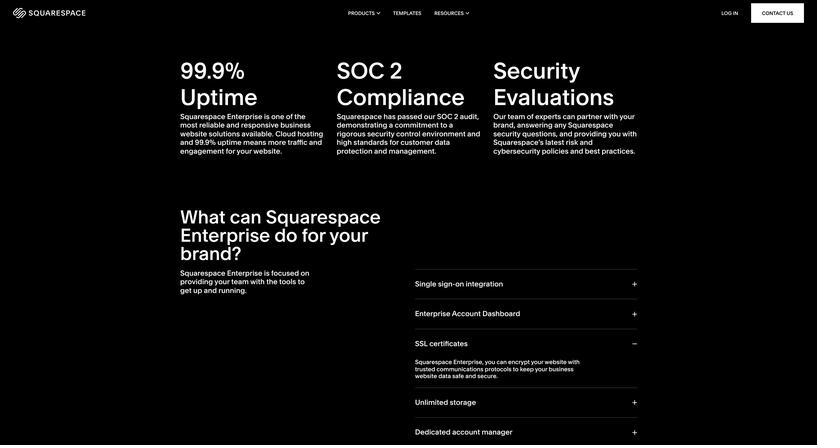 Task type: locate. For each thing, give the bounding box(es) containing it.
demonstrating
[[337, 121, 387, 130]]

website.
[[253, 147, 282, 156]]

1 horizontal spatial providing
[[574, 129, 607, 138]]

1 horizontal spatial for
[[302, 224, 326, 246]]

0 horizontal spatial to
[[298, 277, 305, 286]]

0 horizontal spatial for
[[226, 147, 235, 156]]

protocols
[[485, 365, 512, 373]]

security inside security evaluations our team of experts can partner with your brand, answering any squarespace security questions, and providing you with squarespace's latest risk and cybersecurity policies and best practices.
[[494, 57, 580, 84]]

on
[[301, 269, 310, 278], [456, 280, 464, 288]]

1 horizontal spatial of
[[527, 112, 534, 121]]

for inside '99.9% uptime squarespace enterprise is one of the most reliable and responsive business website solutions available. cloud hosting and 99.9% uptime means more traffic and engagement for your website.'
[[226, 147, 235, 156]]

squarespace enterprise is focused on providing your team with the tools to get up and running.
[[180, 269, 310, 295]]

high
[[337, 138, 352, 147]]

0 horizontal spatial of
[[286, 112, 293, 121]]

0 vertical spatial business
[[281, 121, 311, 130]]

providing down partner
[[574, 129, 607, 138]]

questions,
[[522, 129, 558, 138]]

data right customer
[[435, 138, 450, 147]]

safe
[[452, 372, 464, 380]]

security for &
[[180, 5, 252, 27]]

is left focused
[[264, 269, 270, 278]]

and right traffic
[[309, 138, 322, 147]]

0 horizontal spatial business
[[281, 121, 311, 130]]

website up engagement
[[180, 129, 207, 138]]

experts
[[535, 112, 561, 121]]

to inside squarespace enterprise, you can encrypt your website with trusted communications protocols to keep your business website data safe and secure.
[[513, 365, 519, 373]]

2 horizontal spatial can
[[563, 112, 575, 121]]

and inside squarespace enterprise, you can encrypt your website with trusted communications protocols to keep your business website data safe and secure.
[[466, 372, 476, 380]]

1 vertical spatial security
[[494, 57, 580, 84]]

reliable
[[199, 121, 225, 130]]

99.9% uptime squarespace enterprise is one of the most reliable and responsive business website solutions available. cloud hosting and 99.9% uptime means more traffic and engagement for your website.
[[180, 57, 323, 156]]

with inside squarespace enterprise, you can encrypt your website with trusted communications protocols to keep your business website data safe and secure.
[[568, 358, 580, 366]]

0 vertical spatial to
[[441, 121, 447, 130]]

2
[[390, 57, 403, 84], [454, 112, 458, 121]]

data inside squarespace enterprise, you can encrypt your website with trusted communications protocols to keep your business website data safe and secure.
[[439, 372, 451, 380]]

0 horizontal spatial security
[[367, 129, 395, 138]]

providing down 'brand?'
[[180, 277, 213, 286]]

1 vertical spatial team
[[231, 277, 249, 286]]

1 vertical spatial on
[[456, 280, 464, 288]]

0 vertical spatial 99.9%
[[180, 57, 245, 84]]

1 vertical spatial 2
[[454, 112, 458, 121]]

the inside squarespace enterprise is focused on providing your team with the tools to get up and running.
[[267, 277, 278, 286]]

0 horizontal spatial a
[[389, 121, 393, 130]]

one
[[271, 112, 284, 121]]

cloud
[[275, 129, 296, 138]]

enterprise account dashboard
[[415, 309, 520, 318]]

control
[[396, 129, 421, 138]]

2 is from the top
[[264, 269, 270, 278]]

0 vertical spatial data
[[435, 138, 450, 147]]

0 horizontal spatial providing
[[180, 277, 213, 286]]

to for squarespace enterprise is focused on providing your team with the tools to get up and running.
[[298, 277, 305, 286]]

log             in link
[[722, 10, 738, 16]]

1 of from the left
[[286, 112, 293, 121]]

brand,
[[494, 121, 516, 130]]

the
[[295, 112, 306, 121], [267, 277, 278, 286]]

your
[[620, 112, 635, 121], [237, 147, 252, 156], [330, 224, 368, 246], [215, 277, 230, 286], [531, 358, 544, 366], [535, 365, 548, 373]]

standards
[[354, 138, 388, 147]]

1 vertical spatial soc
[[437, 112, 453, 121]]

1 horizontal spatial can
[[497, 358, 507, 366]]

you up practices.
[[609, 129, 621, 138]]

1 is from the top
[[264, 112, 270, 121]]

0 vertical spatial team
[[508, 112, 525, 121]]

to inside squarespace enterprise is focused on providing your team with the tools to get up and running.
[[298, 277, 305, 286]]

0 vertical spatial security
[[180, 5, 252, 27]]

uptime
[[180, 84, 258, 111]]

traffic
[[288, 138, 308, 147]]

a
[[389, 121, 393, 130], [449, 121, 453, 130]]

of left experts in the top of the page
[[527, 112, 534, 121]]

the left "tools"
[[267, 277, 278, 286]]

1 security from the left
[[367, 129, 395, 138]]

of right one
[[286, 112, 293, 121]]

1 horizontal spatial the
[[295, 112, 306, 121]]

and down audit,
[[467, 129, 480, 138]]

1 vertical spatial website
[[545, 358, 567, 366]]

can inside security evaluations our team of experts can partner with your brand, answering any squarespace security questions, and providing you with squarespace's latest risk and cybersecurity policies and best practices.
[[563, 112, 575, 121]]

0 vertical spatial 2
[[390, 57, 403, 84]]

website
[[180, 129, 207, 138], [545, 358, 567, 366], [415, 372, 437, 380]]

data left safe
[[439, 372, 451, 380]]

2 vertical spatial can
[[497, 358, 507, 366]]

1 horizontal spatial a
[[449, 121, 453, 130]]

0 vertical spatial on
[[301, 269, 310, 278]]

integration
[[466, 280, 503, 288]]

brand?
[[180, 242, 241, 265]]

1 horizontal spatial security
[[494, 129, 521, 138]]

providing inside security evaluations our team of experts can partner with your brand, answering any squarespace security questions, and providing you with squarespace's latest risk and cybersecurity policies and best practices.
[[574, 129, 607, 138]]

soc 2 compliance squarespace has passed our soc 2 audit, demonstrating a commitment to a rigorous security control environment and high standards for customer data protection and management.
[[337, 57, 480, 156]]

providing
[[574, 129, 607, 138], [180, 277, 213, 286]]

is left one
[[264, 112, 270, 121]]

and
[[226, 121, 239, 130], [467, 129, 480, 138], [560, 129, 573, 138], [180, 138, 193, 147], [309, 138, 322, 147], [580, 138, 593, 147], [374, 147, 387, 156], [570, 147, 583, 156], [204, 286, 217, 295], [466, 372, 476, 380]]

for down solutions
[[226, 147, 235, 156]]

focused
[[271, 269, 299, 278]]

for inside soc 2 compliance squarespace has passed our soc 2 audit, demonstrating a commitment to a rigorous security control environment and high standards for customer data protection and management.
[[390, 138, 399, 147]]

on left integration at the right bottom of page
[[456, 280, 464, 288]]

2 security from the left
[[494, 129, 521, 138]]

squarespace inside security evaluations our team of experts can partner with your brand, answering any squarespace security questions, and providing you with squarespace's latest risk and cybersecurity policies and best practices.
[[568, 121, 613, 130]]

the up the hosting
[[295, 112, 306, 121]]

communications
[[437, 365, 484, 373]]

rigorous
[[337, 129, 366, 138]]

your inside '99.9% uptime squarespace enterprise is one of the most reliable and responsive business website solutions available. cloud hosting and 99.9% uptime means more traffic and engagement for your website.'
[[237, 147, 252, 156]]

0 horizontal spatial the
[[267, 277, 278, 286]]

0 horizontal spatial soc
[[337, 57, 385, 84]]

0 vertical spatial providing
[[574, 129, 607, 138]]

a left control at the top of page
[[389, 121, 393, 130]]

and right "risk"
[[580, 138, 593, 147]]

0 horizontal spatial on
[[301, 269, 310, 278]]

2 vertical spatial to
[[513, 365, 519, 373]]

enterprise
[[227, 112, 262, 121], [180, 224, 270, 246], [227, 269, 262, 278], [415, 309, 451, 318]]

1 horizontal spatial security
[[494, 57, 580, 84]]

0 vertical spatial is
[[264, 112, 270, 121]]

1 vertical spatial you
[[485, 358, 495, 366]]

1 vertical spatial is
[[264, 269, 270, 278]]

0 horizontal spatial security
[[180, 5, 252, 27]]

management.
[[389, 147, 436, 156]]

on right "tools"
[[301, 269, 310, 278]]

to right "tools"
[[298, 277, 305, 286]]

1 horizontal spatial to
[[441, 121, 447, 130]]

uptime
[[218, 138, 242, 147]]

solutions
[[209, 129, 240, 138]]

1 vertical spatial business
[[549, 365, 574, 373]]

1 horizontal spatial 2
[[454, 112, 458, 121]]

0 horizontal spatial can
[[230, 206, 262, 228]]

protection
[[337, 147, 373, 156]]

0 vertical spatial the
[[295, 112, 306, 121]]

to left the keep
[[513, 365, 519, 373]]

running.
[[219, 286, 247, 295]]

you
[[609, 129, 621, 138], [485, 358, 495, 366]]

1 vertical spatial data
[[439, 372, 451, 380]]

1 horizontal spatial soc
[[437, 112, 453, 121]]

security down "our"
[[494, 129, 521, 138]]

data
[[435, 138, 450, 147], [439, 372, 451, 380]]

ssl certificates
[[415, 339, 468, 348]]

squarespace inside what can squarespace enterprise do for your brand?
[[266, 206, 381, 228]]

to right "our"
[[441, 121, 447, 130]]

and down 'most'
[[180, 138, 193, 147]]

single
[[415, 280, 437, 288]]

compliance
[[337, 84, 465, 111]]

practices.
[[602, 147, 636, 156]]

0 vertical spatial website
[[180, 129, 207, 138]]

can inside what can squarespace enterprise do for your brand?
[[230, 206, 262, 228]]

business inside squarespace enterprise, you can encrypt your website with trusted communications protocols to keep your business website data safe and secure.
[[549, 365, 574, 373]]

to
[[441, 121, 447, 130], [298, 277, 305, 286], [513, 365, 519, 373]]

account
[[452, 309, 481, 318]]

website up 'unlimited' at the right bottom
[[415, 372, 437, 380]]

you up secure.
[[485, 358, 495, 366]]

data inside soc 2 compliance squarespace has passed our soc 2 audit, demonstrating a commitment to a rigorous security control environment and high standards for customer data protection and management.
[[435, 138, 450, 147]]

on inside squarespace enterprise is focused on providing your team with the tools to get up and running.
[[301, 269, 310, 278]]

your inside security evaluations our team of experts can partner with your brand, answering any squarespace security questions, and providing you with squarespace's latest risk and cybersecurity policies and best practices.
[[620, 112, 635, 121]]

with
[[604, 112, 618, 121], [623, 129, 637, 138], [250, 277, 265, 286], [568, 358, 580, 366]]

1 vertical spatial the
[[267, 277, 278, 286]]

1 horizontal spatial team
[[508, 112, 525, 121]]

and right safe
[[466, 372, 476, 380]]

website right the keep
[[545, 358, 567, 366]]

2 horizontal spatial for
[[390, 138, 399, 147]]

for left customer
[[390, 138, 399, 147]]

1 vertical spatial can
[[230, 206, 262, 228]]

risk
[[566, 138, 578, 147]]

0 horizontal spatial website
[[180, 129, 207, 138]]

0 horizontal spatial team
[[231, 277, 249, 286]]

website inside '99.9% uptime squarespace enterprise is one of the most reliable and responsive business website solutions available. cloud hosting and 99.9% uptime means more traffic and engagement for your website.'
[[180, 129, 207, 138]]

security inside soc 2 compliance squarespace has passed our soc 2 audit, demonstrating a commitment to a rigorous security control environment and high standards for customer data protection and management.
[[367, 129, 395, 138]]

can
[[563, 112, 575, 121], [230, 206, 262, 228], [497, 358, 507, 366]]

1 horizontal spatial business
[[549, 365, 574, 373]]

99.9%
[[180, 57, 245, 84], [195, 138, 216, 147]]

team
[[508, 112, 525, 121], [231, 277, 249, 286]]

secure.
[[478, 372, 498, 380]]

and inside squarespace enterprise is focused on providing your team with the tools to get up and running.
[[204, 286, 217, 295]]

1 horizontal spatial you
[[609, 129, 621, 138]]

dashboard
[[483, 309, 520, 318]]

1 horizontal spatial website
[[415, 372, 437, 380]]

for right do
[[302, 224, 326, 246]]

for
[[390, 138, 399, 147], [226, 147, 235, 156], [302, 224, 326, 246]]

a left audit,
[[449, 121, 453, 130]]

2 of from the left
[[527, 112, 534, 121]]

1 vertical spatial providing
[[180, 277, 213, 286]]

do
[[275, 224, 298, 246]]

security down has
[[367, 129, 395, 138]]

2 horizontal spatial to
[[513, 365, 519, 373]]

contact
[[762, 10, 786, 16]]

products
[[348, 10, 375, 16]]

and right up
[[204, 286, 217, 295]]

0 vertical spatial can
[[563, 112, 575, 121]]

log
[[722, 10, 732, 16]]

squarespace inside squarespace enterprise is focused on providing your team with the tools to get up and running.
[[180, 269, 225, 278]]

is
[[264, 112, 270, 121], [264, 269, 270, 278]]

1 vertical spatial to
[[298, 277, 305, 286]]

security
[[180, 5, 252, 27], [494, 57, 580, 84]]

0 vertical spatial you
[[609, 129, 621, 138]]

0 horizontal spatial you
[[485, 358, 495, 366]]



Task type: vqa. For each thing, say whether or not it's contained in the screenshot.
Pay Monthly "button"
no



Task type: describe. For each thing, give the bounding box(es) containing it.
squarespace inside soc 2 compliance squarespace has passed our soc 2 audit, demonstrating a commitment to a rigorous security control environment and high standards for customer data protection and management.
[[337, 112, 382, 121]]

hosting
[[298, 129, 323, 138]]

your inside squarespace enterprise is focused on providing your team with the tools to get up and running.
[[215, 277, 230, 286]]

1 horizontal spatial on
[[456, 280, 464, 288]]

passed
[[397, 112, 422, 121]]

enterprise inside what can squarespace enterprise do for your brand?
[[180, 224, 270, 246]]

account
[[452, 428, 480, 437]]

what
[[180, 206, 226, 228]]

audit,
[[460, 112, 479, 121]]

providing inside squarespace enterprise is focused on providing your team with the tools to get up and running.
[[180, 277, 213, 286]]

and left best
[[570, 147, 583, 156]]

1 vertical spatial 99.9%
[[195, 138, 216, 147]]

any
[[555, 121, 567, 130]]

answering
[[517, 121, 553, 130]]

trusted
[[415, 365, 435, 373]]

get
[[180, 286, 192, 295]]

of inside '99.9% uptime squarespace enterprise is one of the most reliable and responsive business website solutions available. cloud hosting and 99.9% uptime means more traffic and engagement for your website.'
[[286, 112, 293, 121]]

engagement
[[180, 147, 224, 156]]

security for evaluations
[[494, 57, 580, 84]]

dedicated account manager
[[415, 428, 513, 437]]

you inside squarespace enterprise, you can encrypt your website with trusted communications protocols to keep your business website data safe and secure.
[[485, 358, 495, 366]]

policies
[[542, 147, 569, 156]]

unlimited
[[415, 398, 448, 407]]

unlimited storage
[[415, 398, 476, 407]]

&
[[256, 5, 268, 27]]

most
[[180, 121, 198, 130]]

you inside security evaluations our team of experts can partner with your brand, answering any squarespace security questions, and providing you with squarespace's latest risk and cybersecurity policies and best practices.
[[609, 129, 621, 138]]

is inside squarespace enterprise is focused on providing your team with the tools to get up and running.
[[264, 269, 270, 278]]

of inside security evaluations our team of experts can partner with your brand, answering any squarespace security questions, and providing you with squarespace's latest risk and cybersecurity policies and best practices.
[[527, 112, 534, 121]]

squarespace enterprise, you can encrypt your website with trusted communications protocols to keep your business website data safe and secure.
[[415, 358, 580, 380]]

us
[[787, 10, 794, 16]]

enterprise,
[[454, 358, 484, 366]]

what can squarespace enterprise do for your brand?
[[180, 206, 381, 265]]

and right protection
[[374, 147, 387, 156]]

2 horizontal spatial website
[[545, 358, 567, 366]]

resources
[[435, 10, 464, 16]]

tools
[[279, 277, 296, 286]]

log             in
[[722, 10, 738, 16]]

ssl
[[415, 339, 428, 348]]

storage
[[450, 398, 476, 407]]

squarespace logo link
[[13, 8, 171, 18]]

has
[[384, 112, 396, 121]]

squarespace inside '99.9% uptime squarespace enterprise is one of the most reliable and responsive business website solutions available. cloud hosting and 99.9% uptime means more traffic and engagement for your website.'
[[180, 112, 225, 121]]

single sign-on integration
[[415, 280, 503, 288]]

and up "policies"
[[560, 129, 573, 138]]

partner
[[577, 112, 602, 121]]

certificates
[[430, 339, 468, 348]]

with inside squarespace enterprise is focused on providing your team with the tools to get up and running.
[[250, 277, 265, 286]]

latest
[[546, 138, 564, 147]]

resources button
[[435, 0, 469, 26]]

best
[[585, 147, 600, 156]]

commitment
[[395, 121, 439, 130]]

squarespace inside squarespace enterprise, you can encrypt your website with trusted communications protocols to keep your business website data safe and secure.
[[415, 358, 452, 366]]

2 vertical spatial website
[[415, 372, 437, 380]]

security inside security evaluations our team of experts can partner with your brand, answering any squarespace security questions, and providing you with squarespace's latest risk and cybersecurity policies and best practices.
[[494, 129, 521, 138]]

templates link
[[393, 0, 422, 26]]

is inside '99.9% uptime squarespace enterprise is one of the most reliable and responsive business website solutions available. cloud hosting and 99.9% uptime means more traffic and engagement for your website.'
[[264, 112, 270, 121]]

keep
[[520, 365, 534, 373]]

for inside what can squarespace enterprise do for your brand?
[[302, 224, 326, 246]]

evaluations
[[494, 84, 614, 111]]

business inside '99.9% uptime squarespace enterprise is one of the most reliable and responsive business website solutions available. cloud hosting and 99.9% uptime means more traffic and engagement for your website.'
[[281, 121, 311, 130]]

contact us link
[[752, 3, 804, 23]]

to for squarespace enterprise, you can encrypt your website with trusted communications protocols to keep your business website data safe and secure.
[[513, 365, 519, 373]]

team inside squarespace enterprise is focused on providing your team with the tools to get up and running.
[[231, 277, 249, 286]]

more
[[268, 138, 286, 147]]

means
[[243, 138, 266, 147]]

enterprise inside squarespace enterprise is focused on providing your team with the tools to get up and running.
[[227, 269, 262, 278]]

1 a from the left
[[389, 121, 393, 130]]

up
[[193, 286, 202, 295]]

0 horizontal spatial 2
[[390, 57, 403, 84]]

products button
[[348, 0, 380, 26]]

team inside security evaluations our team of experts can partner with your brand, answering any squarespace security questions, and providing you with squarespace's latest risk and cybersecurity policies and best practices.
[[508, 112, 525, 121]]

responsive
[[241, 121, 279, 130]]

available.
[[242, 129, 274, 138]]

your inside what can squarespace enterprise do for your brand?
[[330, 224, 368, 246]]

dedicated
[[415, 428, 451, 437]]

reliability
[[272, 5, 357, 27]]

security evaluations our team of experts can partner with your brand, answering any squarespace security questions, and providing you with squarespace's latest risk and cybersecurity policies and best practices.
[[494, 57, 637, 156]]

encrypt
[[508, 358, 530, 366]]

can inside squarespace enterprise, you can encrypt your website with trusted communications protocols to keep your business website data safe and secure.
[[497, 358, 507, 366]]

squarespace's
[[494, 138, 544, 147]]

environment
[[422, 129, 466, 138]]

templates
[[393, 10, 422, 16]]

our
[[494, 112, 506, 121]]

to inside soc 2 compliance squarespace has passed our soc 2 audit, demonstrating a commitment to a rigorous security control environment and high standards for customer data protection and management.
[[441, 121, 447, 130]]

in
[[733, 10, 738, 16]]

2 a from the left
[[449, 121, 453, 130]]

sign-
[[438, 280, 456, 288]]

and up uptime
[[226, 121, 239, 130]]

0 vertical spatial soc
[[337, 57, 385, 84]]

manager
[[482, 428, 513, 437]]

enterprise inside '99.9% uptime squarespace enterprise is one of the most reliable and responsive business website solutions available. cloud hosting and 99.9% uptime means more traffic and engagement for your website.'
[[227, 112, 262, 121]]

our
[[424, 112, 435, 121]]

security & reliability
[[180, 5, 357, 27]]

squarespace logo image
[[13, 8, 85, 18]]

customer
[[401, 138, 433, 147]]

cybersecurity
[[494, 147, 540, 156]]

contact us
[[762, 10, 794, 16]]

the inside '99.9% uptime squarespace enterprise is one of the most reliable and responsive business website solutions available. cloud hosting and 99.9% uptime means more traffic and engagement for your website.'
[[295, 112, 306, 121]]



